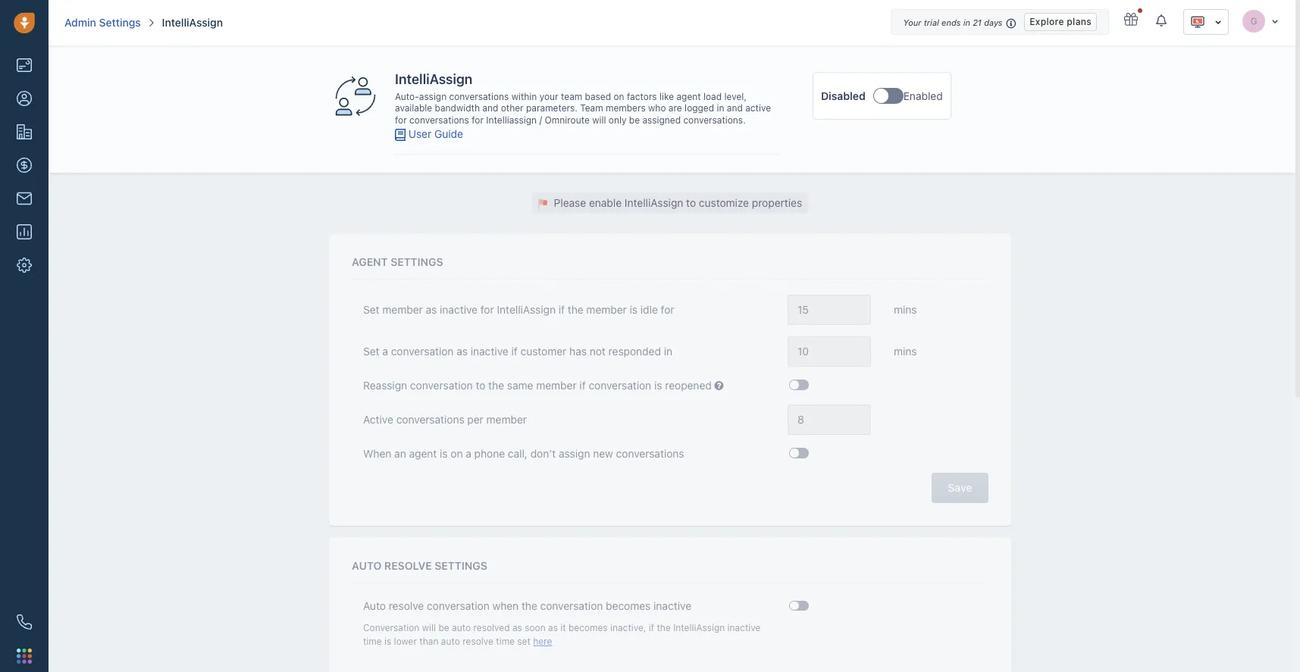 Task type: describe. For each thing, give the bounding box(es) containing it.
parameters.
[[526, 103, 578, 114]]

will
[[592, 115, 606, 126]]

other
[[501, 103, 524, 114]]

phone image
[[17, 615, 32, 630]]

user guide link
[[409, 127, 463, 140]]

in inside intelliassign auto-assign conversations within your team based on factors like agent load level, available bandwidth and other parameters. team members who are logged in and active for conversations for intelliassign / omniroute will only be assigned conversations.
[[717, 103, 725, 114]]

active
[[746, 103, 771, 114]]

intelliassign for intelliassign
[[162, 16, 223, 29]]

assign
[[419, 91, 447, 102]]

are
[[669, 103, 682, 114]]

your trial ends in 21 days
[[904, 17, 1003, 27]]

on
[[614, 91, 625, 102]]

phone element
[[9, 608, 39, 638]]

only
[[609, 115, 627, 126]]

bell regular image
[[1157, 14, 1169, 27]]

user guide
[[409, 127, 463, 140]]

user
[[409, 127, 432, 140]]

guide
[[435, 127, 463, 140]]

load
[[704, 91, 722, 102]]

intelliassign for intelliassign auto-assign conversations within your team based on factors like agent load level, available bandwidth and other parameters. team members who are logged in and active for conversations for intelliassign / omniroute will only be assigned conversations.
[[395, 71, 473, 87]]

based
[[585, 91, 611, 102]]

intelliassign
[[486, 115, 537, 126]]

disabled
[[821, 89, 866, 102]]

ends
[[942, 17, 961, 27]]

admin settings link
[[64, 15, 141, 30]]

freshworks switcher image
[[17, 649, 32, 664]]

ic_arrow_down image
[[1272, 16, 1280, 25]]

within
[[512, 91, 537, 102]]

explore plans button
[[1025, 13, 1098, 31]]

members
[[606, 103, 646, 114]]



Task type: vqa. For each thing, say whether or not it's contained in the screenshot.
Minimum Notice Time
no



Task type: locate. For each thing, give the bounding box(es) containing it.
be
[[629, 115, 640, 126]]

and
[[483, 103, 499, 114], [727, 103, 743, 114]]

explore plans
[[1030, 16, 1092, 27]]

agent
[[677, 91, 701, 102]]

intelliassign
[[162, 16, 223, 29], [395, 71, 473, 87]]

days
[[985, 17, 1003, 27]]

settings
[[99, 16, 141, 29]]

ic_info_icon image
[[1007, 17, 1017, 30]]

0 vertical spatial in
[[964, 17, 971, 27]]

None checkbox
[[873, 88, 904, 104]]

and left other
[[483, 103, 499, 114]]

intelliassign inside intelliassign auto-assign conversations within your team based on factors like agent load level, available bandwidth and other parameters. team members who are logged in and active for conversations for intelliassign / omniroute will only be assigned conversations.
[[395, 71, 473, 87]]

bandwidth
[[435, 103, 480, 114]]

1 for from the left
[[395, 115, 407, 126]]

factors
[[627, 91, 657, 102]]

intelliassign auto-assign conversations within your team based on factors like agent load level, available bandwidth and other parameters. team members who are logged in and active for conversations for intelliassign / omniroute will only be assigned conversations.
[[395, 71, 771, 126]]

team
[[561, 91, 583, 102]]

1 horizontal spatial and
[[727, 103, 743, 114]]

21
[[973, 17, 982, 27]]

1 vertical spatial intelliassign
[[395, 71, 473, 87]]

intelliassign up the assign
[[395, 71, 473, 87]]

conversations up bandwidth
[[449, 91, 509, 102]]

omniroute
[[545, 115, 590, 126]]

auto-
[[395, 91, 419, 102]]

who
[[649, 103, 666, 114]]

/
[[540, 115, 542, 126]]

0 horizontal spatial for
[[395, 115, 407, 126]]

level,
[[725, 91, 747, 102]]

conversations
[[449, 91, 509, 102], [410, 115, 469, 126]]

in
[[964, 17, 971, 27], [717, 103, 725, 114]]

conversations up user guide at the top of the page
[[410, 115, 469, 126]]

explore
[[1030, 16, 1065, 27]]

available
[[395, 103, 432, 114]]

like
[[660, 91, 674, 102]]

0 vertical spatial conversations
[[449, 91, 509, 102]]

enabled
[[904, 89, 943, 102]]

for down bandwidth
[[472, 115, 484, 126]]

2 for from the left
[[472, 115, 484, 126]]

plans
[[1067, 16, 1092, 27]]

1 horizontal spatial for
[[472, 115, 484, 126]]

admin
[[64, 16, 96, 29]]

2 and from the left
[[727, 103, 743, 114]]

1 horizontal spatial intelliassign
[[395, 71, 473, 87]]

missing translation "unavailable" for locale "en-us" image
[[1191, 14, 1206, 30]]

intelliassign right settings
[[162, 16, 223, 29]]

0 horizontal spatial intelliassign
[[162, 16, 223, 29]]

team
[[580, 103, 603, 114]]

0 horizontal spatial in
[[717, 103, 725, 114]]

ic_arrow_down image
[[1215, 17, 1223, 27]]

and down level,
[[727, 103, 743, 114]]

conversations.
[[684, 115, 746, 126]]

for
[[395, 115, 407, 126], [472, 115, 484, 126]]

in left 21
[[964, 17, 971, 27]]

trial
[[924, 17, 940, 27]]

1 and from the left
[[483, 103, 499, 114]]

your
[[540, 91, 559, 102]]

1 horizontal spatial in
[[964, 17, 971, 27]]

logged
[[685, 103, 715, 114]]

assigned
[[643, 115, 681, 126]]

1 vertical spatial conversations
[[410, 115, 469, 126]]

your
[[904, 17, 922, 27]]

0 horizontal spatial and
[[483, 103, 499, 114]]

0 vertical spatial intelliassign
[[162, 16, 223, 29]]

admin settings
[[64, 16, 141, 29]]

1 vertical spatial in
[[717, 103, 725, 114]]

in up conversations.
[[717, 103, 725, 114]]

for down available
[[395, 115, 407, 126]]



